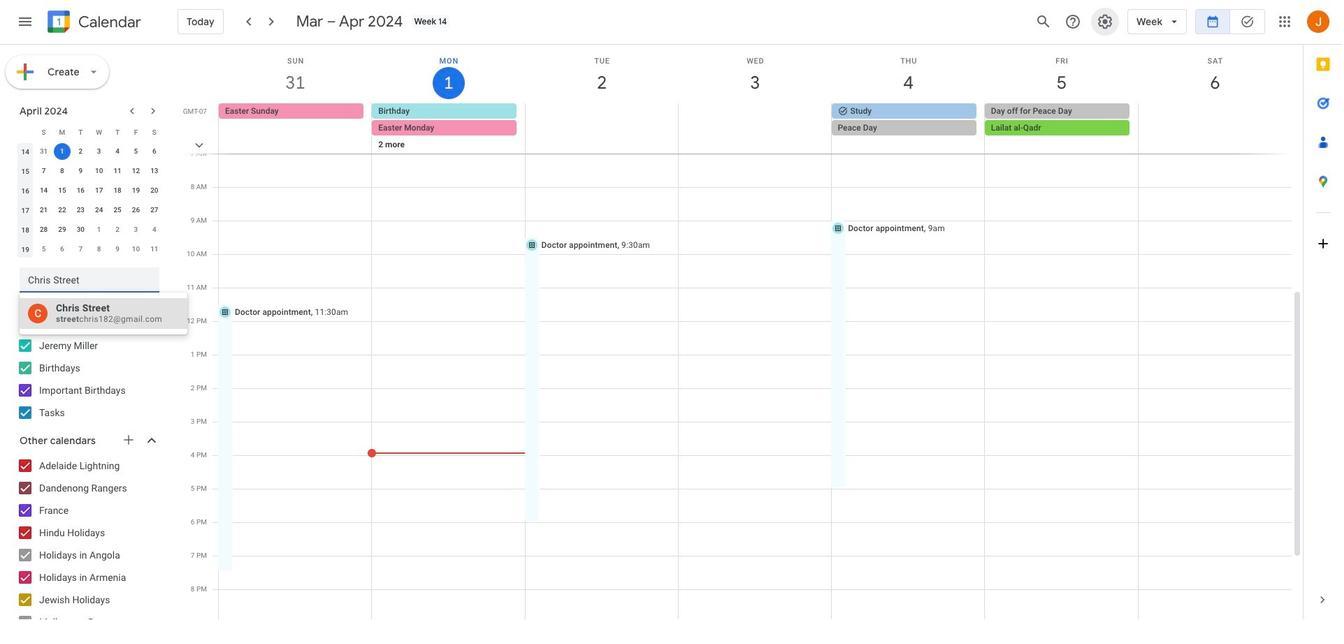 Task type: describe. For each thing, give the bounding box(es) containing it.
may 3 element
[[128, 222, 144, 238]]

may 7 element
[[72, 241, 89, 258]]

heading inside calendar element
[[76, 14, 141, 30]]

my calendars list
[[3, 335, 173, 424]]

18 element
[[109, 182, 126, 199]]

14 element
[[35, 182, 52, 199]]

24 element
[[91, 202, 107, 219]]

3 element
[[91, 143, 107, 160]]

other calendars list
[[3, 455, 173, 621]]

may 8 element
[[91, 241, 107, 258]]

17 element
[[91, 182, 107, 199]]

23 element
[[72, 202, 89, 219]]

19 element
[[128, 182, 144, 199]]

2 element
[[72, 143, 89, 160]]

8 element
[[54, 163, 71, 180]]

21 element
[[35, 202, 52, 219]]

30 element
[[72, 222, 89, 238]]



Task type: vqa. For each thing, say whether or not it's contained in the screenshot.
May 5 element
yes



Task type: locate. For each thing, give the bounding box(es) containing it.
27 element
[[146, 202, 163, 219]]

13 element
[[146, 163, 163, 180]]

may 1 element
[[91, 222, 107, 238]]

11 element
[[109, 163, 126, 180]]

may 11 element
[[146, 241, 163, 258]]

tab list
[[1304, 45, 1342, 581]]

cell
[[372, 103, 525, 171], [525, 103, 678, 171], [678, 103, 832, 171], [832, 103, 985, 171], [985, 103, 1138, 171], [1138, 103, 1291, 171], [53, 142, 71, 161]]

16 element
[[72, 182, 89, 199]]

may 2 element
[[109, 222, 126, 238]]

10 element
[[91, 163, 107, 180]]

4 element
[[109, 143, 126, 160]]

cell inside "april 2024" grid
[[53, 142, 71, 161]]

5 element
[[128, 143, 144, 160]]

settings menu image
[[1097, 13, 1114, 30]]

25 element
[[109, 202, 126, 219]]

column header inside "april 2024" grid
[[16, 122, 35, 142]]

add other calendars image
[[122, 433, 136, 447]]

calendar element
[[45, 8, 141, 38]]

row
[[213, 103, 1303, 171], [16, 122, 164, 142], [16, 142, 164, 161], [16, 161, 164, 181], [16, 181, 164, 201], [16, 201, 164, 220], [16, 220, 164, 240], [16, 240, 164, 259]]

may 10 element
[[128, 241, 144, 258]]

22 element
[[54, 202, 71, 219]]

may 4 element
[[146, 222, 163, 238]]

may 6 element
[[54, 241, 71, 258]]

may 9 element
[[109, 241, 126, 258]]

Search for people text field
[[28, 268, 151, 293]]

heading
[[76, 14, 141, 30]]

main drawer image
[[17, 13, 34, 30]]

april 2024 grid
[[13, 122, 164, 259]]

None search field
[[0, 262, 173, 293]]

20 element
[[146, 182, 163, 199]]

1, today element
[[54, 143, 71, 160]]

row group
[[16, 142, 164, 259]]

column header
[[16, 122, 35, 142]]

9 element
[[72, 163, 89, 180]]

march 31 element
[[35, 143, 52, 160]]

7 element
[[35, 163, 52, 180]]

may 5 element
[[35, 241, 52, 258]]

row group inside "april 2024" grid
[[16, 142, 164, 259]]

29 element
[[54, 222, 71, 238]]

6 element
[[146, 143, 163, 160]]

28 element
[[35, 222, 52, 238]]

15 element
[[54, 182, 71, 199]]

list box
[[20, 299, 187, 329]]

12 element
[[128, 163, 144, 180]]

grid
[[179, 45, 1303, 621]]

26 element
[[128, 202, 144, 219]]



